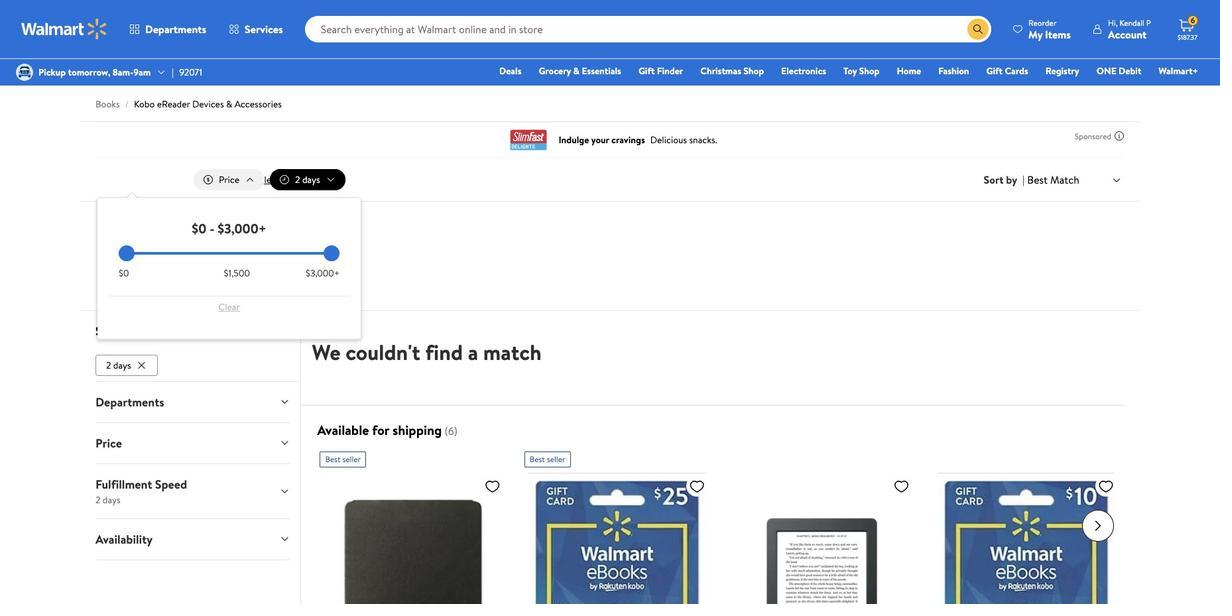 Task type: vqa. For each thing, say whether or not it's contained in the screenshot.
EBT for 7
no



Task type: describe. For each thing, give the bounding box(es) containing it.
grocery & essentials
[[539, 64, 621, 78]]

availability
[[95, 531, 153, 548]]

pickup
[[38, 66, 66, 79]]

days inside fulfillment speed 2 days
[[103, 493, 120, 506]]

clear button
[[119, 296, 340, 318]]

essentials
[[582, 64, 621, 78]]

departments button
[[118, 13, 218, 45]]

available for shipping (6)
[[317, 421, 457, 439]]

speed
[[155, 476, 187, 493]]

fulfillment speed tab
[[85, 464, 301, 518]]

sort
[[984, 172, 1004, 187]]

kobo ereader devices & accessories link
[[134, 97, 282, 111]]

gift cards
[[986, 64, 1028, 78]]

filters
[[145, 322, 178, 340]]

kobo ereader accessories
[[262, 263, 316, 299]]

deals
[[499, 64, 522, 78]]

walmart ebooks egift card $10 (email delivery) image
[[933, 473, 1119, 604]]

$0 for $0 - $3,000+
[[192, 220, 206, 237]]

kobo ereader accessories image
[[265, 212, 313, 260]]

walmart+ link
[[1153, 64, 1204, 78]]

christmas shop
[[700, 64, 764, 78]]

$0 - $3,000+
[[192, 220, 266, 237]]

add to favorites list, kobo clara hd sleepcover image
[[485, 478, 501, 495]]

christmas shop link
[[694, 64, 770, 78]]

-
[[210, 220, 215, 237]]

add to favorites list, walmart ebooks egift card $25 (email delivery) image
[[689, 478, 705, 495]]

days inside button
[[113, 359, 131, 372]]

0 vertical spatial $3,000+
[[218, 220, 266, 237]]

reorder my items
[[1029, 17, 1071, 41]]

one debit
[[1097, 64, 1141, 78]]

toy shop
[[843, 64, 880, 78]]

2 product group from the left
[[524, 446, 710, 604]]

2 days list item
[[95, 352, 160, 376]]

departments tab
[[85, 382, 301, 422]]

sponsored
[[1075, 130, 1111, 142]]

gift for gift finder
[[639, 64, 655, 78]]

selected filters
[[95, 322, 178, 340]]

1 vertical spatial clear all button
[[258, 322, 290, 343]]

all for bottom clear all button
[[281, 326, 290, 339]]

best seller for kobo clara hd sleepcover image
[[325, 454, 361, 465]]

$0 for $0
[[119, 267, 129, 280]]

books link
[[95, 97, 120, 111]]

search icon image
[[973, 24, 983, 34]]

debit
[[1119, 64, 1141, 78]]

price inside "sort and filter section" element
[[219, 173, 239, 186]]

accessories inside "kobo ereader accessories" link
[[262, 285, 316, 299]]

availability tab
[[85, 519, 301, 560]]

1 horizontal spatial $3,000+
[[306, 267, 340, 280]]

/
[[125, 97, 129, 111]]

shop for christmas shop
[[744, 64, 764, 78]]

finder
[[657, 64, 683, 78]]

clear inside button
[[218, 300, 240, 314]]

best for kobo clara hd sleepcover image
[[325, 454, 341, 465]]

Walmart Site-Wide search field
[[305, 16, 991, 42]]

days inside dropdown button
[[302, 173, 320, 186]]

| inside "sort and filter section" element
[[1023, 172, 1025, 187]]

fashion link
[[932, 64, 975, 78]]

one debit link
[[1091, 64, 1147, 78]]

best match
[[1027, 172, 1080, 187]]

2 days inside dropdown button
[[295, 173, 320, 186]]

we couldn't find a match
[[312, 338, 541, 367]]

2 days button
[[270, 169, 345, 190]]

grocery & essentials link
[[533, 64, 627, 78]]

gift finder link
[[633, 64, 689, 78]]

books
[[95, 97, 120, 111]]

walmart ebooks gift cards link
[[95, 212, 164, 300]]

my
[[1029, 27, 1043, 41]]

fulfillment
[[95, 476, 152, 493]]

home
[[897, 64, 921, 78]]

registry link
[[1040, 64, 1085, 78]]

$1,500
[[224, 267, 250, 280]]

seller for second product group from the right
[[342, 454, 361, 465]]

availability button
[[85, 519, 301, 560]]

a
[[468, 338, 478, 367]]

0 horizontal spatial ereader
[[157, 97, 190, 111]]

kobo ereader accessories link
[[255, 212, 324, 300]]

toy
[[843, 64, 857, 78]]

gift finder
[[639, 64, 683, 78]]

walmart image
[[21, 19, 107, 40]]

find
[[425, 338, 463, 367]]

hi, kendall p account
[[1108, 17, 1151, 41]]

departments inside popup button
[[145, 22, 206, 36]]

pickup tomorrow, 8am-9am
[[38, 66, 151, 79]]

2 days button
[[95, 355, 158, 376]]

gift for gift cards
[[986, 64, 1003, 78]]

for
[[372, 421, 389, 439]]

ebooks
[[103, 274, 136, 289]]

toy shop link
[[838, 64, 886, 78]]

| 92071
[[172, 66, 202, 79]]



Task type: locate. For each thing, give the bounding box(es) containing it.
0 horizontal spatial best seller
[[325, 454, 361, 465]]

1 vertical spatial |
[[1023, 172, 1025, 187]]

6 $187.37
[[1178, 15, 1198, 42]]

0 horizontal spatial kobo
[[134, 97, 155, 111]]

walmart
[[111, 263, 149, 278]]

days down selected
[[113, 359, 131, 372]]

6
[[1191, 15, 1195, 26]]

match
[[483, 338, 541, 367]]

0 vertical spatial clear all
[[258, 173, 290, 186]]

kobo ereader devices link
[[175, 212, 244, 300]]

ereader for kobo ereader devices
[[190, 274, 229, 289]]

1 horizontal spatial price
[[219, 173, 239, 186]]

$0 range field
[[119, 252, 340, 255]]

couldn't
[[346, 338, 420, 367]]

sort by |
[[984, 172, 1025, 187]]

cards
[[1005, 64, 1028, 78], [117, 285, 143, 299]]

kobo right /
[[134, 97, 155, 111]]

1 all from the top
[[281, 173, 290, 186]]

price tab
[[85, 423, 301, 463]]

grocery
[[539, 64, 571, 78]]

$3000 range field
[[119, 252, 340, 255]]

92071
[[179, 66, 202, 79]]

0 horizontal spatial best
[[325, 454, 341, 465]]

books / kobo ereader devices & accessories
[[95, 97, 282, 111]]

kobo inside kobo ereader accessories
[[277, 263, 301, 278]]

all up kobo ereader accessories image
[[281, 173, 290, 186]]

0 vertical spatial departments
[[145, 22, 206, 36]]

product group
[[320, 446, 506, 604], [524, 446, 710, 604]]

electronics link
[[775, 64, 832, 78]]

1 vertical spatial price button
[[85, 423, 301, 463]]

2 horizontal spatial 2
[[295, 173, 300, 186]]

hi,
[[1108, 17, 1118, 28]]

2 up kobo ereader accessories image
[[295, 173, 300, 186]]

1 vertical spatial all
[[281, 326, 290, 339]]

ereader down | 92071
[[157, 97, 190, 111]]

best seller
[[325, 454, 361, 465], [530, 454, 565, 465]]

selected
[[95, 322, 142, 340]]

2 horizontal spatial best
[[1027, 172, 1048, 187]]

accessories
[[234, 97, 282, 111], [262, 285, 316, 299]]

kobo for kobo ereader accessories
[[277, 263, 301, 278]]

best for walmart ebooks egift card $25 (email delivery) image
[[530, 454, 545, 465]]

kobo ereader devices
[[190, 263, 229, 299]]

0 vertical spatial 2
[[295, 173, 300, 186]]

1 horizontal spatial best
[[530, 454, 545, 465]]

2 days up kobo ereader accessories image
[[295, 173, 320, 186]]

gift cards link
[[980, 64, 1034, 78]]

2 vertical spatial clear
[[258, 326, 279, 339]]

$0 down walmart ebooks gift cards image
[[119, 267, 129, 280]]

departments button
[[85, 382, 301, 422]]

2 inside fulfillment speed 2 days
[[95, 493, 100, 506]]

home link
[[891, 64, 927, 78]]

electronics
[[781, 64, 826, 78]]

fulfillment speed 2 days
[[95, 476, 187, 506]]

1 vertical spatial 2
[[106, 359, 111, 372]]

2 days down selected
[[106, 359, 131, 372]]

0 vertical spatial |
[[172, 66, 174, 79]]

0 vertical spatial clear
[[258, 173, 279, 186]]

shop
[[744, 64, 764, 78], [859, 64, 880, 78]]

p
[[1146, 17, 1151, 28]]

walmart+
[[1159, 64, 1198, 78]]

2 horizontal spatial ereader
[[270, 274, 308, 289]]

by
[[1006, 172, 1017, 187]]

reorder
[[1029, 17, 1057, 28]]

9am
[[133, 66, 151, 79]]

christmas
[[700, 64, 741, 78]]

0 horizontal spatial product group
[[320, 446, 506, 604]]

deals link
[[493, 64, 527, 78]]

1 horizontal spatial shop
[[859, 64, 880, 78]]

clear all button up kobo ereader accessories image
[[252, 169, 296, 190]]

shop for toy shop
[[859, 64, 880, 78]]

0 vertical spatial clear all button
[[252, 169, 296, 190]]

clear down kobo ereader devices on the left top of the page
[[218, 300, 240, 314]]

price button
[[194, 169, 265, 190], [85, 423, 301, 463]]

2 inside button
[[106, 359, 111, 372]]

0 horizontal spatial gift
[[139, 274, 157, 289]]

1 vertical spatial $3,000+
[[306, 267, 340, 280]]

account
[[1108, 27, 1147, 41]]

days
[[302, 173, 320, 186], [113, 359, 131, 372], [103, 493, 120, 506]]

$3,000+ down kobo ereader accessories image
[[306, 267, 340, 280]]

2 clear all from the top
[[258, 326, 290, 339]]

0 vertical spatial accessories
[[234, 97, 282, 111]]

services
[[245, 22, 283, 36]]

0 horizontal spatial shop
[[744, 64, 764, 78]]

clear all up kobo ereader accessories image
[[258, 173, 290, 186]]

0 horizontal spatial seller
[[342, 454, 361, 465]]

clear all down clear button
[[258, 326, 290, 339]]

cards down walmart
[[117, 285, 143, 299]]

departments inside dropdown button
[[95, 394, 164, 410]]

2 shop from the left
[[859, 64, 880, 78]]

1 vertical spatial &
[[226, 97, 232, 111]]

ereader down kobo ereader accessories image
[[270, 274, 308, 289]]

best inside dropdown button
[[1027, 172, 1048, 187]]

clear all inside button
[[258, 173, 290, 186]]

0 vertical spatial price
[[219, 173, 239, 186]]

ereader for kobo ereader accessories
[[270, 274, 308, 289]]

2 down fulfillment
[[95, 493, 100, 506]]

0 horizontal spatial cards
[[117, 285, 143, 299]]

1 horizontal spatial ereader
[[190, 274, 229, 289]]

all
[[281, 173, 290, 186], [281, 326, 290, 339]]

next slide for available for shipping list image
[[1082, 510, 1114, 542]]

1 vertical spatial days
[[113, 359, 131, 372]]

clear for clear all button inside "sort and filter section" element
[[258, 173, 279, 186]]

gift left 'finder'
[[639, 64, 655, 78]]

all for clear all button inside "sort and filter section" element
[[281, 173, 290, 186]]

0 vertical spatial &
[[573, 64, 580, 78]]

seller for 2nd product group from left
[[547, 454, 565, 465]]

1 horizontal spatial $0
[[192, 220, 206, 237]]

 image
[[16, 64, 33, 81]]

2 days
[[295, 173, 320, 186], [106, 359, 131, 372]]

2 horizontal spatial kobo
[[277, 263, 301, 278]]

| right "by"
[[1023, 172, 1025, 187]]

add to favorites list, walmart ebooks egift card $10 (email delivery) image
[[1098, 478, 1114, 495]]

price button inside "sort and filter section" element
[[194, 169, 265, 190]]

0 vertical spatial $0
[[192, 220, 206, 237]]

kobo down $3000 'range field'
[[198, 263, 221, 278]]

match
[[1050, 172, 1080, 187]]

0 horizontal spatial |
[[172, 66, 174, 79]]

0 horizontal spatial $0
[[119, 267, 129, 280]]

1 horizontal spatial kobo
[[198, 263, 221, 278]]

services button
[[218, 13, 294, 45]]

departments up | 92071
[[145, 22, 206, 36]]

gift
[[639, 64, 655, 78], [986, 64, 1003, 78], [139, 274, 157, 289]]

1 shop from the left
[[744, 64, 764, 78]]

gift right ebooks
[[139, 274, 157, 289]]

add to favorites list, kobo nia 6" epd w/ carta display (1024x758) & comfortlight (1024x758) & comfortlight image
[[894, 478, 910, 495]]

gift right fashion
[[986, 64, 1003, 78]]

1 horizontal spatial &
[[573, 64, 580, 78]]

0 vertical spatial days
[[302, 173, 320, 186]]

kobo
[[134, 97, 155, 111], [198, 263, 221, 278], [277, 263, 301, 278]]

departments down 2 days button in the bottom of the page
[[95, 394, 164, 410]]

1 vertical spatial price
[[95, 435, 122, 451]]

ad disclaimer and feedback image
[[1114, 131, 1125, 141]]

best
[[1027, 172, 1048, 187], [325, 454, 341, 465], [530, 454, 545, 465]]

price button up $0 - $3,000+ in the left top of the page
[[194, 169, 265, 190]]

1 vertical spatial cards
[[117, 285, 143, 299]]

$0 left -
[[192, 220, 206, 237]]

Search search field
[[305, 16, 991, 42]]

1 vertical spatial accessories
[[262, 285, 316, 299]]

kobo nia 6" epd w/ carta display (1024x758) & comfortlight (1024x758) & comfortlight image
[[729, 473, 915, 604]]

clear all
[[258, 173, 290, 186], [258, 326, 290, 339]]

shop inside 'link'
[[859, 64, 880, 78]]

2 vertical spatial days
[[103, 493, 120, 506]]

ereader inside kobo ereader accessories
[[270, 274, 308, 289]]

all inside "sort and filter section" element
[[281, 173, 290, 186]]

clear all button down clear button
[[258, 322, 290, 343]]

2 days inside button
[[106, 359, 131, 372]]

shipping
[[393, 421, 442, 439]]

cards inside 'link'
[[1005, 64, 1028, 78]]

best seller for walmart ebooks egift card $25 (email delivery) image
[[530, 454, 565, 465]]

1 horizontal spatial |
[[1023, 172, 1025, 187]]

kobo ereader devices image
[[186, 212, 233, 260]]

$0
[[192, 220, 206, 237], [119, 267, 129, 280]]

1 product group from the left
[[320, 446, 506, 604]]

ereader up clear button
[[190, 274, 229, 289]]

1 best seller from the left
[[325, 454, 361, 465]]

2 seller from the left
[[547, 454, 565, 465]]

0 vertical spatial price button
[[194, 169, 265, 190]]

0 horizontal spatial 2
[[95, 493, 100, 506]]

devices down 92071
[[192, 97, 224, 111]]

1 vertical spatial departments
[[95, 394, 164, 410]]

devices down $1,500
[[192, 285, 228, 299]]

devices inside kobo ereader devices
[[192, 285, 228, 299]]

seller
[[342, 454, 361, 465], [547, 454, 565, 465]]

walmart ebooks egift card $25 (email delivery) image
[[524, 473, 710, 604]]

1 vertical spatial clear
[[218, 300, 240, 314]]

kendall
[[1120, 17, 1145, 28]]

0 horizontal spatial $3,000+
[[218, 220, 266, 237]]

1 horizontal spatial gift
[[639, 64, 655, 78]]

days up kobo ereader accessories image
[[302, 173, 320, 186]]

1 vertical spatial clear all
[[258, 326, 290, 339]]

2 inside dropdown button
[[295, 173, 300, 186]]

clear up kobo ereader accessories image
[[258, 173, 279, 186]]

8am-
[[113, 66, 133, 79]]

cards inside walmart ebooks gift cards
[[117, 285, 143, 299]]

items
[[1045, 27, 1071, 41]]

clear all button inside "sort and filter section" element
[[252, 169, 296, 190]]

$3,000+
[[218, 220, 266, 237], [306, 267, 340, 280]]

0 vertical spatial 2 days
[[295, 173, 320, 186]]

we
[[312, 338, 341, 367]]

0 horizontal spatial price
[[95, 435, 122, 451]]

1 vertical spatial 2 days
[[106, 359, 131, 372]]

1 horizontal spatial cards
[[1005, 64, 1028, 78]]

1 horizontal spatial seller
[[547, 454, 565, 465]]

cards left registry
[[1005, 64, 1028, 78]]

clear down clear button
[[258, 326, 279, 339]]

walmart ebooks gift cards image
[[106, 212, 154, 260]]

| left 92071
[[172, 66, 174, 79]]

1 horizontal spatial best seller
[[530, 454, 565, 465]]

applied filters section element
[[95, 322, 178, 340]]

2 horizontal spatial gift
[[986, 64, 1003, 78]]

clear all for clear all button inside "sort and filter section" element
[[258, 173, 290, 186]]

2 down selected
[[106, 359, 111, 372]]

clear
[[258, 173, 279, 186], [218, 300, 240, 314], [258, 326, 279, 339]]

one
[[1097, 64, 1117, 78]]

clear for bottom clear all button
[[258, 326, 279, 339]]

2 best seller from the left
[[530, 454, 565, 465]]

gift inside 'link'
[[986, 64, 1003, 78]]

1 vertical spatial devices
[[192, 285, 228, 299]]

kobo inside kobo ereader devices
[[198, 263, 221, 278]]

2 all from the top
[[281, 326, 290, 339]]

kobo clara hd sleepcover image
[[320, 473, 506, 604]]

best match button
[[1025, 171, 1125, 188]]

shop right "christmas"
[[744, 64, 764, 78]]

walmart ebooks gift cards
[[103, 263, 157, 299]]

days down fulfillment
[[103, 493, 120, 506]]

1 vertical spatial $0
[[119, 267, 129, 280]]

available
[[317, 421, 369, 439]]

0 vertical spatial all
[[281, 173, 290, 186]]

all left we
[[281, 326, 290, 339]]

1 horizontal spatial product group
[[524, 446, 710, 604]]

(6)
[[445, 424, 457, 438]]

$187.37
[[1178, 32, 1198, 42]]

2 vertical spatial 2
[[95, 493, 100, 506]]

price inside tab
[[95, 435, 122, 451]]

$3,000+ up $0 range field
[[218, 220, 266, 237]]

0 vertical spatial devices
[[192, 97, 224, 111]]

gift inside walmart ebooks gift cards
[[139, 274, 157, 289]]

tomorrow,
[[68, 66, 110, 79]]

1 horizontal spatial 2 days
[[295, 173, 320, 186]]

shop right toy
[[859, 64, 880, 78]]

price up $0 - $3,000+ in the left top of the page
[[219, 173, 239, 186]]

fashion
[[938, 64, 969, 78]]

0 horizontal spatial 2 days
[[106, 359, 131, 372]]

1 clear all from the top
[[258, 173, 290, 186]]

kobo down kobo ereader accessories image
[[277, 263, 301, 278]]

registry
[[1046, 64, 1079, 78]]

0 vertical spatial cards
[[1005, 64, 1028, 78]]

|
[[172, 66, 174, 79], [1023, 172, 1025, 187]]

1 seller from the left
[[342, 454, 361, 465]]

1 horizontal spatial 2
[[106, 359, 111, 372]]

clear all for bottom clear all button
[[258, 326, 290, 339]]

price up fulfillment
[[95, 435, 122, 451]]

0 horizontal spatial &
[[226, 97, 232, 111]]

kobo for kobo ereader devices
[[198, 263, 221, 278]]

sort and filter section element
[[80, 158, 1141, 339]]

price button down departments tab
[[85, 423, 301, 463]]



